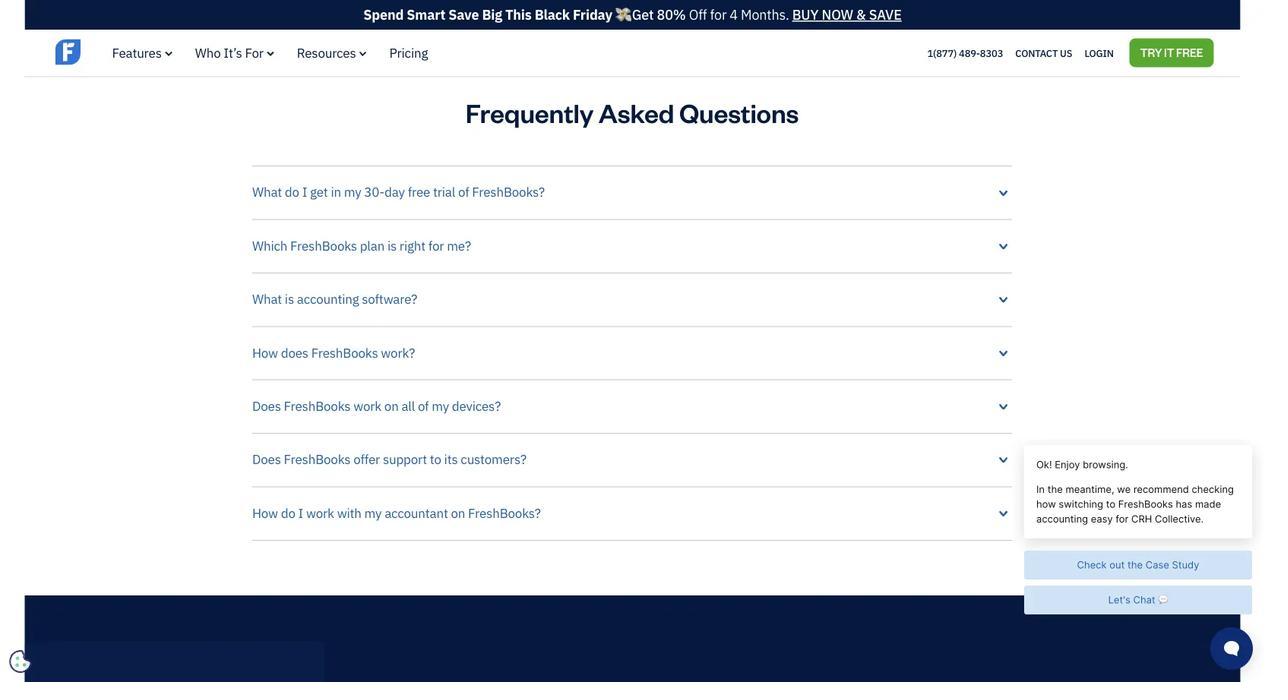 Task type: vqa. For each thing, say whether or not it's contained in the screenshot.
is
yes



Task type: locate. For each thing, give the bounding box(es) containing it.
1 vertical spatial of
[[418, 398, 429, 414]]

software?
[[362, 291, 417, 307]]

on left all
[[384, 398, 399, 414]]

login link
[[1085, 43, 1114, 63]]

freshbooks?
[[472, 184, 545, 200], [468, 505, 541, 521]]

right
[[400, 237, 426, 254]]

what left get
[[252, 184, 282, 200]]

8303
[[980, 47, 1003, 59]]

what down which
[[252, 291, 282, 307]]

freshbooks
[[290, 237, 357, 254], [311, 344, 378, 361], [284, 398, 351, 414], [284, 451, 351, 468]]

0 vertical spatial how
[[252, 344, 278, 361]]

spend smart save big this black friday 💸 get 80% off for 4 months. buy now & save
[[364, 6, 902, 24]]

try
[[1141, 45, 1162, 59]]

my right all
[[432, 398, 449, 414]]

1 vertical spatial i
[[298, 505, 303, 521]]

freshbooks left plan
[[290, 237, 357, 254]]

0 vertical spatial my
[[344, 184, 361, 200]]

do
[[285, 184, 299, 200], [281, 505, 295, 521]]

freshbooks for work
[[284, 398, 351, 414]]

1 vertical spatial do
[[281, 505, 295, 521]]

1 vertical spatial work
[[306, 505, 334, 521]]

what
[[252, 184, 282, 200], [252, 291, 282, 307]]

pricing link
[[390, 44, 428, 61]]

of
[[458, 184, 469, 200], [418, 398, 429, 414]]

devices?
[[452, 398, 501, 414]]

friday
[[573, 6, 613, 24]]

offer
[[354, 451, 380, 468]]

on right accountant
[[451, 505, 465, 521]]

0 vertical spatial freshbooks?
[[472, 184, 545, 200]]

is
[[388, 237, 397, 254], [285, 291, 294, 307]]

work left with
[[306, 505, 334, 521]]

on
[[384, 398, 399, 414], [451, 505, 465, 521]]

1 horizontal spatial work
[[354, 398, 382, 414]]

1 vertical spatial is
[[285, 291, 294, 307]]

1 what from the top
[[252, 184, 282, 200]]

2 how from the top
[[252, 505, 278, 521]]

0 horizontal spatial my
[[344, 184, 361, 200]]

save
[[449, 6, 479, 24]]

resources
[[297, 44, 356, 61]]

customers?
[[461, 451, 527, 468]]

it
[[1164, 45, 1175, 59]]

who it's for link
[[195, 44, 274, 61]]

2 does from the top
[[252, 451, 281, 468]]

freshbooks down how does freshbooks work?
[[284, 398, 351, 414]]

i for get
[[302, 184, 307, 200]]

does
[[252, 398, 281, 414], [252, 451, 281, 468]]

buy
[[792, 6, 819, 24]]

1 horizontal spatial is
[[388, 237, 397, 254]]

freshbooks? down customers?
[[468, 505, 541, 521]]

1 how from the top
[[252, 344, 278, 361]]

buy now & save link
[[792, 6, 902, 24]]

freshbooks for offer
[[284, 451, 351, 468]]

does
[[281, 344, 309, 361]]

get
[[310, 184, 328, 200]]

2 what from the top
[[252, 291, 282, 307]]

what for what do i get in my 30-day free trial of freshbooks?
[[252, 184, 282, 200]]

accounting
[[297, 291, 359, 307]]

what is accounting software?
[[252, 291, 417, 307]]

of right all
[[418, 398, 429, 414]]

how for how does freshbooks work?
[[252, 344, 278, 361]]

pricing
[[390, 44, 428, 61]]

my right with
[[364, 505, 382, 521]]

login
[[1085, 47, 1114, 59]]

0 horizontal spatial on
[[384, 398, 399, 414]]

is left accounting
[[285, 291, 294, 307]]

1 vertical spatial does
[[252, 451, 281, 468]]

resources link
[[297, 44, 367, 61]]

1 does from the top
[[252, 398, 281, 414]]

for
[[710, 6, 727, 24], [428, 237, 444, 254]]

features
[[112, 44, 162, 61]]

is right plan
[[388, 237, 397, 254]]

0 vertical spatial work
[[354, 398, 382, 414]]

for left me?
[[428, 237, 444, 254]]

do for how
[[281, 505, 295, 521]]

work left all
[[354, 398, 382, 414]]

0 horizontal spatial of
[[418, 398, 429, 414]]

1 vertical spatial what
[[252, 291, 282, 307]]

1 vertical spatial freshbooks?
[[468, 505, 541, 521]]

1 vertical spatial on
[[451, 505, 465, 521]]

1 vertical spatial how
[[252, 505, 278, 521]]

1 vertical spatial my
[[432, 398, 449, 414]]

cookie preferences image
[[9, 651, 32, 673]]

0 vertical spatial is
[[388, 237, 397, 254]]

does for does freshbooks work on all of my devices?
[[252, 398, 281, 414]]

support
[[383, 451, 427, 468]]

1(877)
[[928, 47, 957, 59]]

0 vertical spatial does
[[252, 398, 281, 414]]

how
[[252, 344, 278, 361], [252, 505, 278, 521]]

i left with
[[298, 505, 303, 521]]

with
[[337, 505, 362, 521]]

who
[[195, 44, 221, 61]]

30-
[[364, 184, 385, 200]]

2 horizontal spatial my
[[432, 398, 449, 414]]

2 vertical spatial my
[[364, 505, 382, 521]]

for left 4
[[710, 6, 727, 24]]

now
[[822, 6, 854, 24]]

do left with
[[281, 505, 295, 521]]

i
[[302, 184, 307, 200], [298, 505, 303, 521]]

my right in
[[344, 184, 361, 200]]

off
[[689, 6, 707, 24]]

0 vertical spatial do
[[285, 184, 299, 200]]

0 vertical spatial on
[[384, 398, 399, 414]]

black
[[535, 6, 570, 24]]

1 horizontal spatial of
[[458, 184, 469, 200]]

do left get
[[285, 184, 299, 200]]

4
[[730, 6, 738, 24]]

0 vertical spatial i
[[302, 184, 307, 200]]

day
[[385, 184, 405, 200]]

0 vertical spatial for
[[710, 6, 727, 24]]

my
[[344, 184, 361, 200], [432, 398, 449, 414], [364, 505, 382, 521]]

plan
[[360, 237, 385, 254]]

1 horizontal spatial my
[[364, 505, 382, 521]]

to
[[430, 451, 441, 468]]

i for work
[[298, 505, 303, 521]]

1(877) 489-8303 link
[[928, 47, 1003, 59]]

which freshbooks plan is right for me?
[[252, 237, 471, 254]]

try it free link
[[1130, 39, 1214, 67]]

contact us link
[[1016, 43, 1073, 63]]

0 horizontal spatial for
[[428, 237, 444, 254]]

of right trial
[[458, 184, 469, 200]]

0 vertical spatial what
[[252, 184, 282, 200]]

all
[[402, 398, 415, 414]]

months.
[[741, 6, 789, 24]]

what for what is accounting software?
[[252, 291, 282, 307]]

i left get
[[302, 184, 307, 200]]

cookie consent banner dialog
[[11, 496, 239, 671]]

freshbooks? right trial
[[472, 184, 545, 200]]

work
[[354, 398, 382, 414], [306, 505, 334, 521]]

0 horizontal spatial is
[[285, 291, 294, 307]]

questions
[[680, 96, 799, 130]]

freshbooks left offer
[[284, 451, 351, 468]]

80%
[[657, 6, 686, 24]]



Task type: describe. For each thing, give the bounding box(es) containing it.
try it free
[[1141, 45, 1204, 59]]

spend
[[364, 6, 404, 24]]

its
[[444, 451, 458, 468]]

in
[[331, 184, 341, 200]]

freshbooks logo image
[[55, 38, 173, 67]]

do for what
[[285, 184, 299, 200]]

asked
[[599, 96, 674, 130]]

what do i get in my 30-day free trial of freshbooks?
[[252, 184, 545, 200]]

freshbooks for plan
[[290, 237, 357, 254]]

us
[[1060, 47, 1073, 59]]

work?
[[381, 344, 415, 361]]

trial
[[433, 184, 455, 200]]

save
[[869, 6, 902, 24]]

features link
[[112, 44, 172, 61]]

does freshbooks work on all of my devices?
[[252, 398, 501, 414]]

free
[[408, 184, 430, 200]]

which
[[252, 237, 287, 254]]

how does freshbooks work?
[[252, 344, 415, 361]]

free
[[1177, 45, 1204, 59]]

smart
[[407, 6, 445, 24]]

contact us
[[1016, 47, 1073, 59]]

frequently asked questions
[[466, 96, 799, 130]]

1(877) 489-8303
[[928, 47, 1003, 59]]

0 horizontal spatial work
[[306, 505, 334, 521]]

how do i work with my accountant on freshbooks?
[[252, 505, 541, 521]]

freshbooks right the does
[[311, 344, 378, 361]]

big
[[482, 6, 502, 24]]

my for 30-
[[344, 184, 361, 200]]

accountant
[[385, 505, 448, 521]]

my for accountant
[[364, 505, 382, 521]]

1 horizontal spatial for
[[710, 6, 727, 24]]

489-
[[959, 47, 980, 59]]

this
[[505, 6, 532, 24]]

does freshbooks offer support to its customers?
[[252, 451, 527, 468]]

get
[[632, 6, 654, 24]]

me?
[[447, 237, 471, 254]]

&
[[857, 6, 866, 24]]

0 vertical spatial of
[[458, 184, 469, 200]]

1 horizontal spatial on
[[451, 505, 465, 521]]

how for how do i work with my accountant on freshbooks?
[[252, 505, 278, 521]]

contact
[[1016, 47, 1058, 59]]

does for does freshbooks offer support to its customers?
[[252, 451, 281, 468]]

for
[[245, 44, 264, 61]]

1 vertical spatial for
[[428, 237, 444, 254]]

who it's for
[[195, 44, 264, 61]]

frequently
[[466, 96, 594, 130]]

💸
[[616, 6, 629, 24]]

it's
[[224, 44, 242, 61]]



